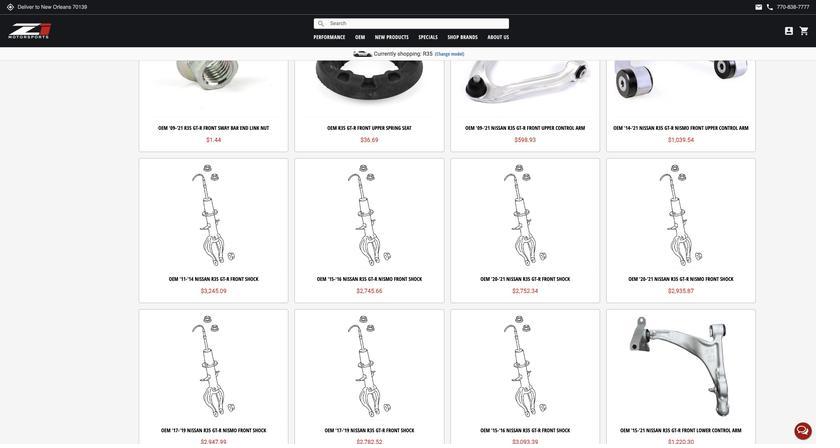 Task type: describe. For each thing, give the bounding box(es) containing it.
control for lower
[[713, 427, 732, 435]]

'19 for oem '17-'19 nissan r35 gt-r front shock
[[344, 427, 350, 435]]

seat
[[403, 125, 412, 132]]

phone
[[767, 3, 775, 11]]

search
[[318, 20, 325, 28]]

'17- for oem '17-'19 nissan r35 gt-r front shock
[[336, 427, 344, 435]]

$2,745.66
[[357, 288, 383, 295]]

oem '15-'16 nissan r35 gt-r nismo front shock
[[317, 276, 422, 283]]

r35 for oem '15-'21 nissan r35 gt-r front lower control arm
[[663, 427, 671, 435]]

oem for oem '14-'21 nissan r35 gt-r nismo front upper control arm
[[614, 125, 623, 132]]

oem for oem '17-'19 nissan r35 gt-r nismo front shock
[[161, 427, 171, 435]]

nismo for oem '20-'21 nissan r35 gt-r nismo front shock
[[691, 276, 705, 283]]

r for oem '17-'19 nissan r35 gt-r front shock
[[383, 427, 385, 435]]

performance
[[314, 33, 346, 41]]

sway
[[218, 125, 230, 132]]

oem '15-'16 nissan r35 gt-r front shock
[[481, 427, 570, 435]]

$2,752.34
[[513, 288, 539, 295]]

oem for oem '15-'16 nissan r35 gt-r nismo front shock
[[317, 276, 327, 283]]

r for oem '15-'16 nissan r35 gt-r front shock
[[539, 427, 541, 435]]

about
[[488, 33, 503, 41]]

r for oem '20-'21 nissan r35 gt-r nismo front shock
[[687, 276, 689, 283]]

bar
[[231, 125, 239, 132]]

oem for oem '11-'14 nissan r35 gt-r front shock
[[169, 276, 179, 283]]

oem for oem '20-'21 nissan r35 gt-r front shock
[[481, 276, 490, 283]]

'16 for oem '15-'16 nissan r35 gt-r nismo front shock
[[336, 276, 342, 283]]

'15- for oem '15-'21 nissan r35 gt-r front lower control arm
[[632, 427, 640, 435]]

oem '17-'19 nissan r35 gt-r nismo front shock
[[161, 427, 266, 435]]

specials link
[[419, 33, 438, 41]]

arm for oem '09-'21 nissan r35 gt-r front upper control arm
[[576, 125, 586, 132]]

oem '20-'21 nissan r35 gt-r nismo front shock
[[629, 276, 734, 283]]

'14
[[188, 276, 194, 283]]

performance link
[[314, 33, 346, 41]]

r35 for oem '11-'14 nissan r35 gt-r front shock
[[211, 276, 219, 283]]

oem '09-'21 r35 gt-r front sway bar end link nut
[[158, 125, 269, 132]]

gt- for oem '20-'21 nissan r35 gt-r front shock
[[532, 276, 539, 283]]

end
[[240, 125, 249, 132]]

'19 for oem '17-'19 nissan r35 gt-r nismo front shock
[[180, 427, 186, 435]]

oem '15-'21 nissan r35 gt-r front lower control arm
[[621, 427, 742, 435]]

'16 for oem '15-'16 nissan r35 gt-r front shock
[[499, 427, 506, 435]]

'21 for oem '20-'21 nissan r35 gt-r nismo front shock
[[648, 276, 654, 283]]

3 upper from the left
[[706, 125, 719, 132]]

shop brands
[[448, 33, 478, 41]]

max number field
[[87, 2, 110, 12]]

'21 for oem '20-'21 nissan r35 gt-r front shock
[[499, 276, 506, 283]]

$1.44
[[206, 137, 221, 143]]

nissan for oem '20-'21 nissan r35 gt-r nismo front shock
[[655, 276, 670, 283]]

phone link
[[767, 3, 810, 11]]

nissan for oem '17-'19 nissan r35 gt-r nismo front shock
[[187, 427, 202, 435]]

currently
[[374, 51, 396, 57]]

specials
[[419, 33, 438, 41]]

r35 for oem '14-'21 nissan r35 gt-r nismo front upper control arm
[[656, 125, 664, 132]]

r for oem '14-'21 nissan r35 gt-r nismo front upper control arm
[[672, 125, 674, 132]]

r35 for oem '20-'21 nissan r35 gt-r front shock
[[523, 276, 531, 283]]

r for oem '11-'14 nissan r35 gt-r front shock
[[227, 276, 229, 283]]

link
[[250, 125, 259, 132]]

$598.93
[[515, 137, 536, 143]]

nissan for oem '14-'21 nissan r35 gt-r nismo front upper control arm
[[640, 125, 655, 132]]

currently shopping: r35 (change model)
[[374, 51, 465, 57]]

'09- for r35
[[169, 125, 177, 132]]

1 upper from the left
[[372, 125, 385, 132]]

oem for oem r35 gt-r front upper spring seat
[[328, 125, 337, 132]]

account_box
[[785, 26, 795, 36]]

Search search field
[[325, 19, 509, 29]]

new products
[[375, 33, 409, 41]]

oem for oem '20-'21 nissan r35 gt-r nismo front shock
[[629, 276, 639, 283]]

r for oem '17-'19 nissan r35 gt-r nismo front shock
[[219, 427, 222, 435]]

$3,245.09
[[201, 288, 227, 295]]

r for oem '15-'21 nissan r35 gt-r front lower control arm
[[679, 427, 681, 435]]

'21 for oem '09-'21 nissan r35 gt-r front upper control arm
[[484, 125, 490, 132]]

account_box link
[[783, 26, 797, 36]]

about us link
[[488, 33, 510, 41]]



Task type: vqa. For each thing, say whether or not it's contained in the screenshot.
'19 corresponding to OEM '17-'19 Nissan R35 GT-R Nismo Front Shock
yes



Task type: locate. For each thing, give the bounding box(es) containing it.
$2,935.87
[[669, 288, 695, 295]]

'19
[[180, 427, 186, 435], [344, 427, 350, 435]]

nismo
[[676, 125, 690, 132], [379, 276, 393, 283], [691, 276, 705, 283], [223, 427, 237, 435]]

0 horizontal spatial '16
[[336, 276, 342, 283]]

'21 for oem '14-'21 nissan r35 gt-r nismo front upper control arm
[[633, 125, 639, 132]]

spring
[[386, 125, 401, 132]]

gt- for oem '15-'21 nissan r35 gt-r front lower control arm
[[672, 427, 679, 435]]

r35 for oem '15-'16 nissan r35 gt-r front shock
[[523, 427, 531, 435]]

r for oem '15-'16 nissan r35 gt-r nismo front shock
[[375, 276, 378, 283]]

'15- for oem '15-'16 nissan r35 gt-r nismo front shock
[[328, 276, 336, 283]]

'15- for oem '15-'16 nissan r35 gt-r front shock
[[492, 427, 499, 435]]

oem for oem '15-'21 nissan r35 gt-r front lower control arm
[[621, 427, 630, 435]]

front
[[204, 125, 217, 132], [358, 125, 371, 132], [527, 125, 541, 132], [691, 125, 704, 132], [231, 276, 244, 283], [394, 276, 408, 283], [543, 276, 556, 283], [706, 276, 720, 283], [238, 427, 252, 435], [387, 427, 400, 435], [543, 427, 556, 435], [683, 427, 696, 435]]

new
[[375, 33, 385, 41]]

(change
[[435, 51, 450, 57]]

r35 for oem '17-'19 nissan r35 gt-r nismo front shock
[[204, 427, 211, 435]]

'11-
[[180, 276, 188, 283]]

1 '17- from the left
[[172, 427, 180, 435]]

1 horizontal spatial '16
[[499, 427, 506, 435]]

0 vertical spatial '16
[[336, 276, 342, 283]]

gt- for oem '20-'21 nissan r35 gt-r nismo front shock
[[680, 276, 687, 283]]

shopping:
[[398, 51, 422, 57]]

'21
[[177, 125, 183, 132], [484, 125, 490, 132], [633, 125, 639, 132], [499, 276, 506, 283], [648, 276, 654, 283], [640, 427, 646, 435]]

mail phone
[[756, 3, 775, 11]]

oem '09-'21 nissan r35 gt-r front upper control arm
[[466, 125, 586, 132]]

0 horizontal spatial '20-
[[492, 276, 499, 283]]

2 horizontal spatial '15-
[[632, 427, 640, 435]]

about us
[[488, 33, 510, 41]]

new products link
[[375, 33, 409, 41]]

0 horizontal spatial '09-
[[169, 125, 177, 132]]

2 '17- from the left
[[336, 427, 344, 435]]

gt- for oem '14-'21 nissan r35 gt-r nismo front upper control arm
[[665, 125, 672, 132]]

nissan for oem '15-'16 nissan r35 gt-r front shock
[[507, 427, 522, 435]]

0 horizontal spatial upper
[[372, 125, 385, 132]]

r for oem '09-'21 nissan r35 gt-r front upper control arm
[[523, 125, 526, 132]]

2 '19 from the left
[[344, 427, 350, 435]]

oem link
[[356, 33, 365, 41]]

oem r35 gt-r front upper spring seat
[[328, 125, 412, 132]]

'14-
[[625, 125, 633, 132]]

0 horizontal spatial '15-
[[328, 276, 336, 283]]

2 horizontal spatial upper
[[706, 125, 719, 132]]

nissan
[[492, 125, 507, 132], [640, 125, 655, 132], [195, 276, 210, 283], [343, 276, 358, 283], [507, 276, 522, 283], [655, 276, 670, 283], [187, 427, 202, 435], [351, 427, 366, 435], [507, 427, 522, 435], [647, 427, 662, 435]]

r
[[200, 125, 202, 132], [354, 125, 356, 132], [523, 125, 526, 132], [672, 125, 674, 132], [227, 276, 229, 283], [375, 276, 378, 283], [539, 276, 541, 283], [687, 276, 689, 283], [219, 427, 222, 435], [383, 427, 385, 435], [539, 427, 541, 435], [679, 427, 681, 435]]

1 '20- from the left
[[492, 276, 499, 283]]

1 vertical spatial '16
[[499, 427, 506, 435]]

$36.69
[[361, 137, 379, 143]]

products
[[387, 33, 409, 41]]

oem '14-'21 nissan r35 gt-r nismo front upper control arm
[[614, 125, 749, 132]]

nismo for oem '17-'19 nissan r35 gt-r nismo front shock
[[223, 427, 237, 435]]

2 upper from the left
[[542, 125, 555, 132]]

1 horizontal spatial '19
[[344, 427, 350, 435]]

upper
[[372, 125, 385, 132], [542, 125, 555, 132], [706, 125, 719, 132]]

0 horizontal spatial '17-
[[172, 427, 180, 435]]

r35 for oem '17-'19 nissan r35 gt-r front shock
[[367, 427, 375, 435]]

arm
[[576, 125, 586, 132], [740, 125, 749, 132], [733, 427, 742, 435]]

my_location
[[7, 3, 14, 11]]

oem for oem link
[[356, 33, 365, 41]]

r for oem '20-'21 nissan r35 gt-r front shock
[[539, 276, 541, 283]]

lower
[[697, 427, 711, 435]]

oem '20-'21 nissan r35 gt-r front shock
[[481, 276, 570, 283]]

1 '19 from the left
[[180, 427, 186, 435]]

gt- for oem '17-'19 nissan r35 gt-r nismo front shock
[[212, 427, 219, 435]]

gt- for oem '11-'14 nissan r35 gt-r front shock
[[220, 276, 227, 283]]

'15-
[[328, 276, 336, 283], [492, 427, 499, 435], [632, 427, 640, 435]]

mail link
[[756, 3, 763, 11]]

1 horizontal spatial '20-
[[640, 276, 648, 283]]

nissan for oem '15-'21 nissan r35 gt-r front lower control arm
[[647, 427, 662, 435]]

nissan for oem '15-'16 nissan r35 gt-r nismo front shock
[[343, 276, 358, 283]]

nissan for oem '11-'14 nissan r35 gt-r front shock
[[195, 276, 210, 283]]

1 horizontal spatial '15-
[[492, 427, 499, 435]]

'21 for oem '09-'21 r35 gt-r front sway bar end link nut
[[177, 125, 183, 132]]

gt- for oem '17-'19 nissan r35 gt-r front shock
[[376, 427, 383, 435]]

oem for oem '09-'21 r35 gt-r front sway bar end link nut
[[158, 125, 168, 132]]

'17-
[[172, 427, 180, 435], [336, 427, 344, 435]]

gt- for oem '15-'16 nissan r35 gt-r nismo front shock
[[368, 276, 375, 283]]

gt- for oem '09-'21 nissan r35 gt-r front upper control arm
[[517, 125, 524, 132]]

'20-
[[492, 276, 499, 283], [640, 276, 648, 283]]

shopping_cart
[[800, 26, 810, 36]]

'20- for oem '20-'21 nissan r35 gt-r front shock
[[492, 276, 499, 283]]

2 '09- from the left
[[477, 125, 484, 132]]

min number field
[[64, 2, 87, 12]]

oem '11-'14 nissan r35 gt-r front shock
[[169, 276, 259, 283]]

oem for oem '15-'16 nissan r35 gt-r front shock
[[481, 427, 490, 435]]

'16
[[336, 276, 342, 283], [499, 427, 506, 435]]

r35 for oem '20-'21 nissan r35 gt-r nismo front shock
[[672, 276, 679, 283]]

2 '20- from the left
[[640, 276, 648, 283]]

nissan for oem '20-'21 nissan r35 gt-r front shock
[[507, 276, 522, 283]]

'17- for oem '17-'19 nissan r35 gt-r nismo front shock
[[172, 427, 180, 435]]

nissan for oem '09-'21 nissan r35 gt-r front upper control arm
[[492, 125, 507, 132]]

oem for oem '17-'19 nissan r35 gt-r front shock
[[325, 427, 334, 435]]

r35 for oem '09-'21 nissan r35 gt-r front upper control arm
[[508, 125, 516, 132]]

shock
[[245, 276, 259, 283], [409, 276, 422, 283], [557, 276, 570, 283], [721, 276, 734, 283], [253, 427, 266, 435], [401, 427, 415, 435], [557, 427, 570, 435]]

nut
[[261, 125, 269, 132]]

1 horizontal spatial '09-
[[477, 125, 484, 132]]

shop brands link
[[448, 33, 478, 41]]

oem for oem '09-'21 nissan r35 gt-r front upper control arm
[[466, 125, 475, 132]]

gt-
[[193, 125, 200, 132], [347, 125, 354, 132], [517, 125, 524, 132], [665, 125, 672, 132], [220, 276, 227, 283], [368, 276, 375, 283], [532, 276, 539, 283], [680, 276, 687, 283], [212, 427, 219, 435], [376, 427, 383, 435], [532, 427, 539, 435], [672, 427, 679, 435]]

arm for oem '15-'21 nissan r35 gt-r front lower control arm
[[733, 427, 742, 435]]

brands
[[461, 33, 478, 41]]

(change model) link
[[435, 51, 465, 57]]

z1 motorsports logo image
[[8, 23, 52, 39]]

0 horizontal spatial '19
[[180, 427, 186, 435]]

nismo for oem '14-'21 nissan r35 gt-r nismo front upper control arm
[[676, 125, 690, 132]]

'09-
[[169, 125, 177, 132], [477, 125, 484, 132]]

nissan for oem '17-'19 nissan r35 gt-r front shock
[[351, 427, 366, 435]]

control
[[556, 125, 575, 132], [720, 125, 739, 132], [713, 427, 732, 435]]

r35
[[423, 51, 433, 57], [184, 125, 192, 132], [338, 125, 346, 132], [508, 125, 516, 132], [656, 125, 664, 132], [211, 276, 219, 283], [360, 276, 367, 283], [523, 276, 531, 283], [672, 276, 679, 283], [204, 427, 211, 435], [367, 427, 375, 435], [523, 427, 531, 435], [663, 427, 671, 435]]

oem
[[356, 33, 365, 41], [158, 125, 168, 132], [328, 125, 337, 132], [466, 125, 475, 132], [614, 125, 623, 132], [169, 276, 179, 283], [317, 276, 327, 283], [481, 276, 490, 283], [629, 276, 639, 283], [161, 427, 171, 435], [325, 427, 334, 435], [481, 427, 490, 435], [621, 427, 630, 435]]

1 '09- from the left
[[169, 125, 177, 132]]

r35 for oem '15-'16 nissan r35 gt-r nismo front shock
[[360, 276, 367, 283]]

model)
[[452, 51, 465, 57]]

1 horizontal spatial upper
[[542, 125, 555, 132]]

shop
[[448, 33, 459, 41]]

'09- for nissan
[[477, 125, 484, 132]]

us
[[504, 33, 510, 41]]

control for upper
[[556, 125, 575, 132]]

'21 for oem '15-'21 nissan r35 gt-r front lower control arm
[[640, 427, 646, 435]]

shopping_cart link
[[798, 26, 810, 36]]

$1,039.54
[[669, 137, 695, 143]]

oem '17-'19 nissan r35 gt-r front shock
[[325, 427, 415, 435]]

nismo for oem '15-'16 nissan r35 gt-r nismo front shock
[[379, 276, 393, 283]]

1 horizontal spatial '17-
[[336, 427, 344, 435]]

'20- for oem '20-'21 nissan r35 gt-r nismo front shock
[[640, 276, 648, 283]]

mail
[[756, 3, 763, 11]]

gt- for oem '15-'16 nissan r35 gt-r front shock
[[532, 427, 539, 435]]



